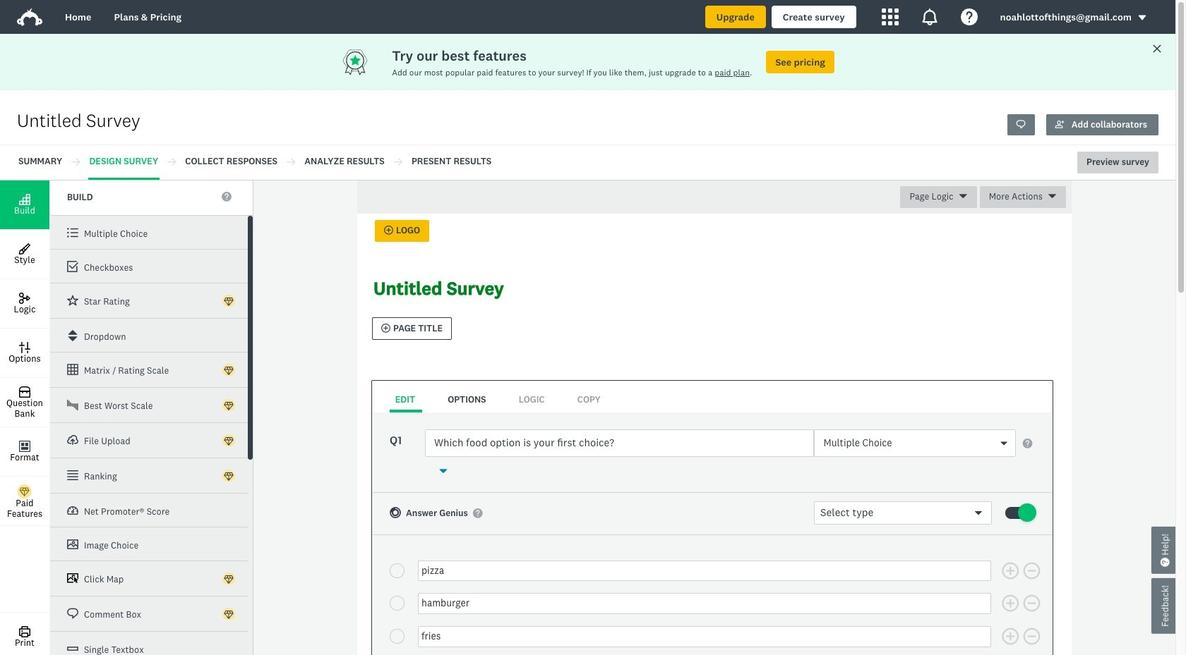 Task type: describe. For each thing, give the bounding box(es) containing it.
rewards image
[[341, 48, 392, 76]]



Task type: vqa. For each thing, say whether or not it's contained in the screenshot.
right Products Icon
yes



Task type: locate. For each thing, give the bounding box(es) containing it.
1 products icon image from the left
[[881, 8, 898, 25]]

0 horizontal spatial products icon image
[[881, 8, 898, 25]]

products icon image
[[881, 8, 898, 25], [921, 8, 938, 25]]

None radio
[[390, 597, 405, 612]]

2 products icon image from the left
[[921, 8, 938, 25]]

surveymonkey logo image
[[17, 8, 42, 26]]

dropdown arrow image
[[1137, 13, 1147, 23]]

1 horizontal spatial products icon image
[[921, 8, 938, 25]]

None radio
[[390, 564, 405, 579], [390, 630, 405, 645], [390, 564, 405, 579], [390, 630, 405, 645]]

help icon image
[[961, 8, 978, 25]]



